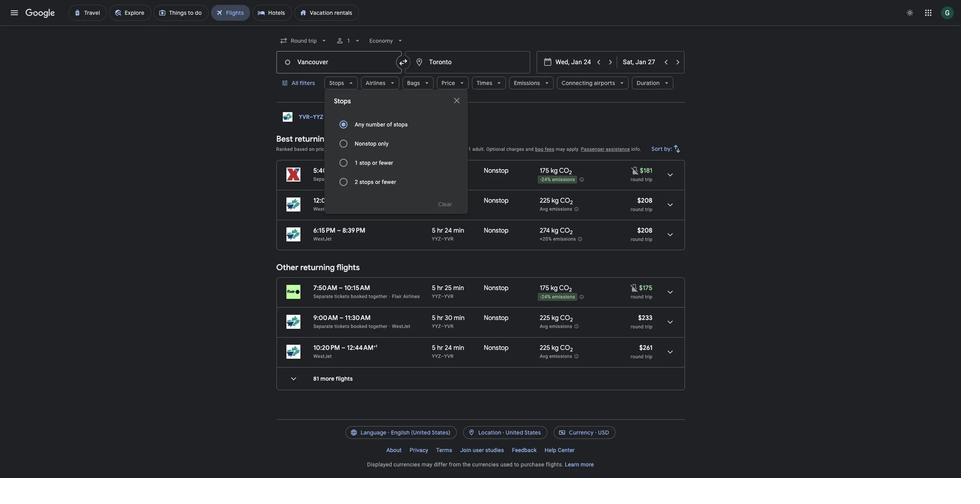 Task type: describe. For each thing, give the bounding box(es) containing it.
yyz for 12:44 am
[[432, 354, 441, 359]]

kg for 5:40 pm – 8:13 pm
[[551, 167, 558, 175]]

learn
[[565, 462, 580, 468]]

6:15 pm – 8:39 pm westjet
[[314, 227, 366, 242]]

min for 10:15 am
[[454, 284, 464, 292]]

bag
[[536, 147, 544, 152]]

181 US dollars text field
[[640, 167, 653, 175]]

– inside 10:20 pm – 12:44 am + 1
[[342, 344, 346, 352]]

1 horizontal spatial to
[[515, 462, 520, 468]]

any
[[355, 121, 365, 128]]

2 stops or fewer
[[355, 179, 396, 185]]

prices include required taxes + fees for 1 adult. optional charges and bag fees may apply. passenger assistance
[[380, 147, 631, 152]]

flights for other returning flights
[[337, 263, 360, 273]]

flair
[[392, 294, 402, 299]]

Arrival time: 10:15 AM. text field
[[345, 284, 370, 292]]

hr for 12:44 am
[[437, 344, 444, 352]]

airlines button
[[361, 73, 399, 93]]

225 for 225
[[540, 314, 551, 322]]

225 kg co 2 for 225
[[540, 314, 573, 323]]

leaves toronto pearson international airport at 5:40 pm on saturday, january 27 and arrives at vancouver international airport at 8:13 pm on saturday, january 27. element
[[314, 167, 366, 175]]

flight details. leaves toronto pearson international airport at 7:50 am on saturday, january 27 and arrives at vancouver international airport at 10:15 am on saturday, january 27. image
[[661, 283, 680, 302]]

the
[[463, 462, 471, 468]]

united states
[[506, 429, 541, 436]]

Arrival time: 12:44 AM on  Sunday, January 28. text field
[[347, 344, 378, 352]]

round for $208 text box
[[631, 207, 644, 212]]

– down 5 hr 30 min yyz – yvr
[[441, 354, 445, 359]]

yvr up best returning flights
[[299, 113, 310, 121]]

trip for $233 "text box" at the right of page
[[645, 324, 653, 330]]

help center
[[545, 447, 575, 454]]

yvr for 12:44 am
[[445, 354, 454, 359]]

nonstop for 10:15 am
[[484, 284, 509, 292]]

81
[[314, 375, 319, 382]]

$261
[[640, 344, 653, 352]]

12:00 pm westjet
[[314, 197, 340, 212]]

– right departure time: 7:50 am. text box
[[339, 284, 343, 292]]

2 for 8:39 pm
[[570, 229, 573, 236]]

any number of stops
[[355, 121, 408, 128]]

sort by: button
[[649, 139, 685, 159]]

by:
[[664, 145, 673, 153]]

convenience
[[338, 147, 366, 152]]

stop
[[360, 160, 371, 166]]

booked for 8:13 pm
[[351, 176, 368, 182]]

emissions button
[[510, 73, 554, 93]]

close dialog image
[[452, 96, 462, 105]]

fewer for 2 stops or fewer
[[382, 179, 396, 185]]

30
[[445, 314, 453, 322]]

kg inside 274 kg co 2
[[552, 227, 559, 235]]

-24% emissions for 274
[[541, 177, 575, 183]]

Departure time: 7:50 AM. text field
[[314, 284, 338, 292]]

hr inside 5 hr 21 min yyz – yvr
[[437, 197, 444, 205]]

booked for 10:15 am
[[351, 294, 368, 299]]

225 for 274
[[540, 197, 551, 205]]

connecting
[[562, 79, 593, 87]]

duration button
[[632, 73, 674, 93]]

stops option group
[[334, 115, 459, 192]]

join user studies
[[461, 447, 504, 454]]

this price for this flight doesn't include overhead bin access. if you need a carry-on bag, use the bags filter to update prices. image
[[631, 166, 640, 175]]

2 inside stops option group
[[355, 179, 358, 185]]

5 for 10:15 am
[[432, 284, 436, 292]]

– left arrival time: 8:13 pm. text box on the left of page
[[339, 167, 343, 175]]

min inside 5 hr 21 min yyz – yvr
[[452, 197, 463, 205]]

displayed currencies may differ from the currencies used to purchase flights. learn more
[[367, 462, 594, 468]]

emissions
[[514, 79, 540, 87]]

$233 round trip
[[631, 314, 653, 330]]

0 horizontal spatial may
[[422, 462, 433, 468]]

on
[[309, 147, 315, 152]]

kg for 10:20 pm – 12:44 am + 1
[[552, 344, 559, 352]]

175 for 274
[[540, 167, 550, 175]]

yyz for 10:15 am
[[432, 294, 441, 299]]

choose return to vancouver
[[339, 113, 415, 121]]

21
[[445, 197, 451, 205]]

Departure time: 5:40 PM. text field
[[314, 167, 338, 175]]

(united
[[411, 429, 431, 436]]

4 round from the top
[[631, 294, 644, 300]]

ranked
[[276, 147, 293, 152]]

– down 5 hr 21 min yyz – yvr
[[441, 236, 445, 242]]

nonstop flight. element for 9:00 am – 11:30 am
[[484, 314, 509, 323]]

location
[[479, 429, 502, 436]]

all filters button
[[276, 73, 321, 93]]

2 for 12:44 am
[[571, 347, 573, 353]]

5:40 pm – 8:13 pm
[[314, 167, 366, 175]]

include
[[395, 147, 411, 152]]

united
[[506, 429, 524, 436]]

12:44 am
[[347, 344, 374, 352]]

number
[[366, 121, 386, 128]]

hr for 11:30 am
[[437, 314, 444, 322]]

required
[[413, 147, 431, 152]]

privacy
[[410, 447, 429, 454]]

co inside 274 kg co 2
[[560, 227, 570, 235]]

times
[[477, 79, 493, 87]]

+ inside 10:20 pm – 12:44 am + 1
[[374, 344, 376, 349]]

1 currencies from the left
[[394, 462, 420, 468]]

returning for best
[[295, 134, 329, 144]]

all
[[292, 79, 298, 87]]

Arrival time: 8:13 PM. text field
[[345, 167, 366, 175]]

1 inside 10:20 pm – 12:44 am + 1
[[376, 344, 378, 349]]

lynx air
[[392, 176, 410, 182]]

Arrival time: 8:39 PM. text field
[[343, 227, 366, 235]]

261 US dollars text field
[[640, 344, 653, 352]]

feedback link
[[508, 444, 541, 457]]

1 inside stops option group
[[355, 160, 358, 166]]

24 for 30
[[445, 344, 452, 352]]

8:13 pm
[[345, 167, 366, 175]]

1 horizontal spatial +
[[446, 147, 449, 152]]

duration
[[637, 79, 660, 87]]

$233
[[639, 314, 653, 322]]

fewer for 1 stop or fewer
[[379, 160, 393, 166]]

westjet down 10:20 pm text box at the bottom
[[314, 354, 332, 359]]

– inside 5 hr 21 min yyz – yvr
[[441, 206, 445, 212]]

nonstop for 8:39 pm
[[484, 227, 509, 235]]

5 hr 25 min yyz – yvr
[[432, 284, 464, 299]]

Departure time: 9:00 AM. text field
[[314, 314, 338, 322]]

min for 11:30 am
[[454, 314, 465, 322]]

co for 9:00 am – 11:30 am
[[561, 314, 571, 322]]

differ
[[434, 462, 448, 468]]

co for 5:40 pm – 8:13 pm
[[560, 167, 570, 175]]

language
[[361, 429, 387, 436]]

trip for 261 us dollars text field
[[645, 354, 653, 360]]

+20%
[[540, 236, 552, 242]]

assistance
[[606, 147, 631, 152]]

adult.
[[473, 147, 485, 152]]

tickets for 10:15 am
[[335, 294, 350, 299]]

11:30 am
[[345, 314, 371, 322]]

274
[[540, 227, 550, 235]]

Return text field
[[623, 52, 660, 73]]

10:20 pm – 12:44 am + 1
[[314, 344, 378, 352]]

10:20 pm
[[314, 344, 340, 352]]

233 US dollars text field
[[639, 314, 653, 322]]

connecting airports button
[[557, 73, 629, 93]]

states
[[525, 429, 541, 436]]

flair airlines
[[392, 294, 420, 299]]

5 hr 21 min yyz – yvr
[[432, 197, 463, 212]]

swap origin and destination. image
[[399, 57, 408, 67]]

flight details. leaves toronto pearson international airport at 5:40 pm on saturday, january 27 and arrives at vancouver international airport at 8:13 pm on saturday, january 27. image
[[661, 165, 680, 184]]

sort by:
[[652, 145, 673, 153]]

kg for 7:50 am – 10:15 am
[[551, 284, 558, 292]]

total duration 5 hr 30 min. element
[[432, 314, 484, 323]]

$208 for 274
[[638, 227, 653, 235]]

trip for 208 us dollars text box
[[645, 237, 653, 242]]

leaves toronto pearson international airport at 10:20 pm on saturday, january 27 and arrives at vancouver international airport at 12:44 am on sunday, january 28. element
[[314, 344, 378, 352]]

– inside the 5 hr 25 min yyz – yvr
[[441, 294, 445, 299]]

vancouver
[[386, 113, 415, 121]]

join user studies link
[[457, 444, 508, 457]]

separate tickets booked together for 11:30 am
[[314, 324, 388, 329]]

0 horizontal spatial to
[[380, 113, 385, 121]]

main content containing best returning flights
[[276, 109, 685, 397]]

6:15 pm
[[314, 227, 336, 235]]

learn more link
[[565, 462, 594, 468]]

separate tickets booked together. this trip includes tickets from multiple airlines. missed connections may be protected by kiwi.com.. element for 11:30 am
[[314, 324, 388, 329]]

best returning flights
[[276, 134, 354, 144]]

westjet down flair
[[392, 324, 411, 329]]

airlines inside popup button
[[366, 79, 386, 87]]

return
[[361, 113, 378, 121]]

3 nonstop flight. element from the top
[[484, 227, 509, 236]]

flight details. leaves toronto pearson international airport at 6:15 pm on saturday, january 27 and arrives at vancouver international airport at 8:39 pm on saturday, january 27. image
[[661, 225, 680, 244]]

-24% emissions for 225
[[541, 294, 575, 300]]

3 avg from the top
[[540, 354, 548, 359]]

3 avg emissions from the top
[[540, 354, 573, 359]]

charges
[[507, 147, 525, 152]]

– up best returning flights
[[310, 113, 313, 121]]

only
[[378, 141, 389, 147]]

yvr for 8:39 pm
[[445, 236, 454, 242]]

225 kg co 2 for 274
[[540, 197, 573, 206]]

25
[[445, 284, 452, 292]]

0 vertical spatial may
[[556, 147, 566, 152]]

flight details. leaves toronto pearson international airport at 12:00 pm on saturday, january 27 and arrives at vancouver international airport at 2:21 pm on saturday, january 27. image
[[661, 195, 680, 214]]

8:39 pm
[[343, 227, 366, 235]]

separate for 5:40 pm
[[314, 176, 333, 182]]

2 and from the left
[[526, 147, 534, 152]]

westjet inside 12:00 pm westjet
[[314, 206, 332, 212]]

3 225 kg co 2 from the top
[[540, 344, 573, 353]]

round for 261 us dollars text field
[[631, 354, 644, 360]]

2 nonstop flight. element from the top
[[484, 197, 509, 206]]

4 trip from the top
[[645, 294, 653, 300]]

lynx
[[392, 176, 402, 182]]

175 kg co 2 for 225
[[540, 284, 572, 294]]

feedback
[[512, 447, 537, 454]]

1 horizontal spatial more
[[581, 462, 594, 468]]

+20% emissions
[[540, 236, 576, 242]]

– right '9:00 am' text field
[[340, 314, 344, 322]]

total duration 5 hr 33 min. element
[[432, 167, 484, 176]]

tickets for 8:13 pm
[[335, 176, 350, 182]]

5 hr 24 min yyz – yvr for 21
[[432, 227, 465, 242]]

emissions for fourth nonstop flight. element from the bottom of the page
[[554, 236, 576, 242]]

center
[[558, 447, 575, 454]]

total duration 5 hr 21 min. element
[[432, 197, 484, 206]]

apply.
[[567, 147, 580, 152]]

min for 8:39 pm
[[454, 227, 465, 235]]

help
[[545, 447, 557, 454]]

change appearance image
[[901, 3, 920, 22]]



Task type: locate. For each thing, give the bounding box(es) containing it.
1 vertical spatial 175 kg co 2
[[540, 284, 572, 294]]

2 vertical spatial separate
[[314, 324, 333, 329]]

optional
[[487, 147, 505, 152]]

2 24% from the top
[[542, 294, 551, 300]]

None search field
[[276, 31, 685, 214]]

0 vertical spatial avg
[[540, 206, 548, 212]]

0 vertical spatial 24%
[[542, 177, 551, 183]]

6 round from the top
[[631, 354, 644, 360]]

5 hr 30 min yyz – yvr
[[432, 314, 465, 329]]

separate tickets booked together down 11:30 am text box
[[314, 324, 388, 329]]

may left the differ
[[422, 462, 433, 468]]

1 - from the top
[[541, 177, 542, 183]]

2 vertical spatial separate tickets booked together. this trip includes tickets from multiple airlines. missed connections may be protected by kiwi.com.. element
[[314, 324, 388, 329]]

tickets
[[335, 176, 350, 182], [335, 294, 350, 299], [335, 324, 350, 329]]

hr for 8:39 pm
[[437, 227, 444, 235]]

returning
[[295, 134, 329, 144], [301, 263, 335, 273]]

5 down 5 hr 21 min yyz – yvr
[[432, 227, 436, 235]]

5 for 8:39 pm
[[432, 227, 436, 235]]

1 175 from the top
[[540, 167, 550, 175]]

1 nonstop flight. element from the top
[[484, 167, 509, 176]]

nonstop for 12:44 am
[[484, 344, 509, 352]]

1 vertical spatial total duration 5 hr 24 min. element
[[432, 344, 484, 353]]

Departure time: 12:00 PM. text field
[[314, 197, 340, 205]]

1 vertical spatial separate
[[314, 294, 333, 299]]

total duration 5 hr 24 min. element for 5 hr 30 min
[[432, 344, 484, 353]]

round down 261 us dollars text field
[[631, 354, 644, 360]]

2 5 hr 24 min yyz – yvr from the top
[[432, 344, 465, 359]]

connecting airports
[[562, 79, 616, 87]]

0 horizontal spatial airlines
[[366, 79, 386, 87]]

1 vertical spatial flights
[[337, 263, 360, 273]]

together for 10:15 am
[[369, 294, 388, 299]]

1 together from the top
[[369, 176, 388, 182]]

returning up 7:50 am
[[301, 263, 335, 273]]

stops button
[[325, 73, 358, 93]]

airports
[[594, 79, 616, 87]]

0 vertical spatial fewer
[[379, 160, 393, 166]]

3 separate from the top
[[314, 324, 333, 329]]

1 vertical spatial stops
[[334, 97, 351, 105]]

co for 7:50 am – 10:15 am
[[560, 284, 570, 292]]

Departure time: 6:15 PM. text field
[[314, 227, 336, 235]]

flights up convenience
[[331, 134, 354, 144]]

5 left 25
[[432, 284, 436, 292]]

5 down 5 hr 30 min yyz – yvr
[[432, 344, 436, 352]]

kg for 9:00 am – 11:30 am
[[552, 314, 559, 322]]

nonstop flight. element
[[484, 167, 509, 176], [484, 197, 509, 206], [484, 227, 509, 236], [484, 284, 509, 293], [484, 314, 509, 323], [484, 344, 509, 353]]

None text field
[[276, 51, 402, 73], [405, 51, 530, 73], [276, 51, 402, 73], [405, 51, 530, 73]]

24% for 225
[[542, 294, 551, 300]]

2 round trip from the top
[[631, 294, 653, 300]]

2 together from the top
[[369, 294, 388, 299]]

this price for this flight doesn't include overhead bin access. if you need a carry-on bag, use the bags filter to update prices. image
[[630, 283, 640, 293]]

separate tickets booked together down arrival time: 10:15 am. text box
[[314, 294, 388, 299]]

0 vertical spatial booked
[[351, 176, 368, 182]]

avg emissions for 274
[[540, 206, 573, 212]]

5 hr 24 min yyz – yvr for 30
[[432, 344, 465, 359]]

nonstop inside stops option group
[[355, 141, 377, 147]]

$208 round trip for 225
[[631, 197, 653, 212]]

1 total duration 5 hr 24 min. element from the top
[[432, 227, 484, 236]]

$208 left flight details. leaves toronto pearson international airport at 12:00 pm on saturday, january 27 and arrives at vancouver international airport at 2:21 pm on saturday, january 27. "icon" at the right top
[[638, 197, 653, 205]]

5 nonstop flight. element from the top
[[484, 314, 509, 323]]

1 vertical spatial fewer
[[382, 179, 396, 185]]

0 vertical spatial 225
[[540, 197, 551, 205]]

3 trip from the top
[[645, 237, 653, 242]]

2 vertical spatial separate tickets booked together
[[314, 324, 388, 329]]

together down 1 stop or fewer
[[369, 176, 388, 182]]

1 avg emissions from the top
[[540, 206, 573, 212]]

0 horizontal spatial fees
[[450, 147, 460, 152]]

1 vertical spatial avg emissions
[[540, 324, 573, 329]]

passenger assistance button
[[581, 147, 631, 152]]

and right "price"
[[329, 147, 337, 152]]

price
[[316, 147, 327, 152]]

may left apply.
[[556, 147, 566, 152]]

round inside $261 round trip
[[631, 354, 644, 360]]

hr for 10:15 am
[[437, 284, 444, 292]]

purchase
[[521, 462, 545, 468]]

5 hr 24 min yyz – yvr down 5 hr 21 min yyz – yvr
[[432, 227, 465, 242]]

2 24 from the top
[[445, 344, 452, 352]]

yyz for 11:30 am
[[432, 324, 441, 329]]

stops down arrival time: 8:13 pm. text box on the left of page
[[360, 179, 374, 185]]

round trip for $181
[[631, 177, 653, 182]]

2 for 10:15 am
[[570, 287, 572, 294]]

booked down 8:13 pm
[[351, 176, 368, 182]]

hr left 30
[[437, 314, 444, 322]]

0 vertical spatial $208
[[638, 197, 653, 205]]

separate down '9:00 am' text field
[[314, 324, 333, 329]]

81 more flights
[[314, 375, 353, 382]]

0 vertical spatial total duration 5 hr 24 min. element
[[432, 227, 484, 236]]

2 fees from the left
[[545, 147, 555, 152]]

2 booked from the top
[[351, 294, 368, 299]]

emissions
[[553, 177, 575, 183], [550, 206, 573, 212], [554, 236, 576, 242], [553, 294, 575, 300], [550, 324, 573, 329], [550, 354, 573, 359]]

round
[[631, 177, 644, 182], [631, 207, 644, 212], [631, 237, 644, 242], [631, 294, 644, 300], [631, 324, 644, 330], [631, 354, 644, 360]]

2 avg emissions from the top
[[540, 324, 573, 329]]

avg emissions
[[540, 206, 573, 212], [540, 324, 573, 329], [540, 354, 573, 359]]

0 vertical spatial separate
[[314, 176, 333, 182]]

yvr for 10:15 am
[[445, 294, 454, 299]]

3 225 from the top
[[540, 344, 551, 352]]

1 $208 from the top
[[638, 197, 653, 205]]

nonstop for 8:13 pm
[[484, 167, 509, 175]]

0 vertical spatial 5 hr 24 min yyz – yvr
[[432, 227, 465, 242]]

2 separate from the top
[[314, 294, 333, 299]]

2 175 from the top
[[540, 284, 550, 292]]

nonstop flight. element for 5:40 pm – 8:13 pm
[[484, 167, 509, 176]]

total duration 5 hr 24 min. element
[[432, 227, 484, 236], [432, 344, 484, 353]]

or right stop
[[372, 160, 378, 166]]

flights.
[[546, 462, 564, 468]]

trip
[[645, 177, 653, 182], [645, 207, 653, 212], [645, 237, 653, 242], [645, 294, 653, 300], [645, 324, 653, 330], [645, 354, 653, 360]]

2 round from the top
[[631, 207, 644, 212]]

1 225 kg co 2 from the top
[[540, 197, 573, 206]]

5 hr 24 min yyz – yvr down 5 hr 30 min yyz – yvr
[[432, 344, 465, 359]]

3 tickets from the top
[[335, 324, 350, 329]]

round trip for $175
[[631, 294, 653, 300]]

hr down 5 hr 30 min yyz – yvr
[[437, 344, 444, 352]]

separate down 5:40 pm 'text box'
[[314, 176, 333, 182]]

2 -24% emissions from the top
[[541, 294, 575, 300]]

175 kg co 2 for 274
[[540, 167, 572, 176]]

1 vertical spatial more
[[581, 462, 594, 468]]

2 $208 from the top
[[638, 227, 653, 235]]

1 horizontal spatial stops
[[394, 121, 408, 128]]

1 vertical spatial stops
[[360, 179, 374, 185]]

other returning flights
[[276, 263, 360, 273]]

main content
[[276, 109, 685, 397]]

2 separate tickets booked together from the top
[[314, 294, 388, 299]]

2 vertical spatial booked
[[351, 324, 368, 329]]

returning up the 'on'
[[295, 134, 329, 144]]

5 inside 5 hr 21 min yyz – yvr
[[432, 197, 436, 205]]

1 fees from the left
[[450, 147, 460, 152]]

1 round trip from the top
[[631, 177, 653, 182]]

avg for 274
[[540, 206, 548, 212]]

– inside 6:15 pm – 8:39 pm westjet
[[337, 227, 341, 235]]

used
[[501, 462, 513, 468]]

together left flair
[[369, 294, 388, 299]]

westjet down 6:15 pm text box
[[314, 236, 332, 242]]

Departure text field
[[556, 52, 593, 73]]

round for 208 us dollars text box
[[631, 237, 644, 242]]

1 vertical spatial together
[[369, 294, 388, 299]]

nonstop
[[355, 141, 377, 147], [484, 167, 509, 175], [484, 197, 509, 205], [484, 227, 509, 235], [484, 284, 509, 292], [484, 314, 509, 322], [484, 344, 509, 352]]

trip down 261 us dollars text field
[[645, 354, 653, 360]]

nonstop for 11:30 am
[[484, 314, 509, 322]]

yvr inside the 5 hr 25 min yyz – yvr
[[445, 294, 454, 299]]

1 inside popup button
[[347, 38, 350, 44]]

best
[[276, 134, 293, 144]]

24%
[[542, 177, 551, 183], [542, 294, 551, 300]]

booked
[[351, 176, 368, 182], [351, 294, 368, 299], [351, 324, 368, 329]]

0 vertical spatial separate tickets booked together. this trip includes tickets from multiple airlines. missed connections may be protected by kiwi.com.. element
[[314, 176, 388, 182]]

- for 274
[[541, 177, 542, 183]]

hr inside the 5 hr 25 min yyz – yvr
[[437, 284, 444, 292]]

yvr down 30
[[445, 324, 454, 329]]

$208 for 225
[[638, 197, 653, 205]]

1 vertical spatial +
[[374, 344, 376, 349]]

stops
[[329, 79, 344, 87], [334, 97, 351, 105]]

yyz inside the 5 hr 25 min yyz – yvr
[[432, 294, 441, 299]]

total duration 5 hr 24 min. element down 5 hr 30 min yyz – yvr
[[432, 344, 484, 353]]

yyz down total duration 5 hr 30 min. 'element'
[[432, 324, 441, 329]]

flight details. leaves toronto pearson international airport at 9:00 am on saturday, january 27 and arrives at vancouver international airport at 11:30 am on saturday, january 27. image
[[661, 313, 680, 332]]

separate tickets booked together. this trip includes tickets from multiple airlines. missed connections may be protected by kiwi.com.. element for 10:15 am
[[314, 294, 388, 299]]

studies
[[486, 447, 504, 454]]

or for stops
[[375, 179, 381, 185]]

separate tickets booked together. this trip includes tickets from multiple airlines. missed connections may be protected by kiwi.com.. element down 8:13 pm
[[314, 176, 388, 182]]

1 horizontal spatial fees
[[545, 147, 555, 152]]

separate tickets booked together. this trip includes tickets from multiple airlines. missed connections may be protected by kiwi.com.. element
[[314, 176, 388, 182], [314, 294, 388, 299], [314, 324, 388, 329]]

1 horizontal spatial airlines
[[403, 294, 420, 299]]

1 stop or fewer
[[355, 160, 393, 166]]

0 vertical spatial round trip
[[631, 177, 653, 182]]

0 vertical spatial returning
[[295, 134, 329, 144]]

12:00 pm
[[314, 197, 340, 205]]

min right 21
[[452, 197, 463, 205]]

flights
[[331, 134, 354, 144], [337, 263, 360, 273], [336, 375, 353, 382]]

2 currencies from the left
[[472, 462, 499, 468]]

yyz down total duration 5 hr 25 min. element
[[432, 294, 441, 299]]

1 vertical spatial round trip
[[631, 294, 653, 300]]

round trip down '$175'
[[631, 294, 653, 300]]

total duration 5 hr 25 min. element
[[432, 284, 484, 293]]

2 vertical spatial together
[[369, 324, 388, 329]]

2 225 kg co 2 from the top
[[540, 314, 573, 323]]

208 US dollars text field
[[638, 227, 653, 235]]

4 nonstop flight. element from the top
[[484, 284, 509, 293]]

emissions for 9:00 am – 11:30 am's nonstop flight. element
[[550, 324, 573, 329]]

1 vertical spatial separate tickets booked together. this trip includes tickets from multiple airlines. missed connections may be protected by kiwi.com.. element
[[314, 294, 388, 299]]

yvr down 5 hr 21 min yyz – yvr
[[445, 236, 454, 242]]

about link
[[383, 444, 406, 457]]

yyz
[[313, 113, 323, 121], [432, 206, 441, 212], [432, 236, 441, 242], [432, 294, 441, 299], [432, 324, 441, 329], [432, 354, 441, 359]]

1 booked from the top
[[351, 176, 368, 182]]

1 5 from the top
[[432, 197, 436, 205]]

flights for 81 more flights
[[336, 375, 353, 382]]

2 separate tickets booked together. this trip includes tickets from multiple airlines. missed connections may be protected by kiwi.com.. element from the top
[[314, 294, 388, 299]]

min down 5 hr 30 min yyz – yvr
[[454, 344, 465, 352]]

0 vertical spatial more
[[321, 375, 335, 382]]

separate tickets booked together for 10:15 am
[[314, 294, 388, 299]]

1 5 hr 24 min yyz – yvr from the top
[[432, 227, 465, 242]]

0 vertical spatial 175 kg co 2
[[540, 167, 572, 176]]

2 $208 round trip from the top
[[631, 227, 653, 242]]

round down $208 text box
[[631, 207, 644, 212]]

2 total duration 5 hr 24 min. element from the top
[[432, 344, 484, 353]]

trip down $181 text field
[[645, 177, 653, 182]]

round down $233 "text box" at the right of page
[[631, 324, 644, 330]]

1 vertical spatial airlines
[[403, 294, 420, 299]]

yvr inside 5 hr 21 min yyz – yvr
[[445, 206, 454, 212]]

yyz down 5 hr 30 min yyz – yvr
[[432, 354, 441, 359]]

separate tickets booked together. this trip includes tickets from multiple airlines. missed connections may be protected by kiwi.com.. element for 8:13 pm
[[314, 176, 388, 182]]

0 vertical spatial together
[[369, 176, 388, 182]]

-
[[541, 177, 542, 183], [541, 294, 542, 300]]

274 kg co 2
[[540, 227, 573, 236]]

0 vertical spatial or
[[372, 160, 378, 166]]

separate tickets booked together. this trip includes tickets from multiple airlines. missed connections may be protected by kiwi.com.. element down 11:30 am text box
[[314, 324, 388, 329]]

total duration 5 hr 24 min. element down 5 hr 21 min yyz – yvr
[[432, 227, 484, 236]]

1 vertical spatial $208
[[638, 227, 653, 235]]

air
[[404, 176, 410, 182]]

1 vertical spatial separate tickets booked together
[[314, 294, 388, 299]]

9:00 am – 11:30 am
[[314, 314, 371, 322]]

yvr for 11:30 am
[[445, 324, 454, 329]]

$261 round trip
[[631, 344, 653, 360]]

1 vertical spatial 225
[[540, 314, 551, 322]]

trip down $208 text box
[[645, 207, 653, 212]]

2 trip from the top
[[645, 207, 653, 212]]

yvr down 25
[[445, 294, 454, 299]]

min down 5 hr 21 min yyz – yvr
[[454, 227, 465, 235]]

4 5 from the top
[[432, 314, 436, 322]]

3 separate tickets booked together. this trip includes tickets from multiple airlines. missed connections may be protected by kiwi.com.. element from the top
[[314, 324, 388, 329]]

0 vertical spatial 175
[[540, 167, 550, 175]]

from
[[449, 462, 461, 468]]

Arrival time: 11:30 AM. text field
[[345, 314, 371, 322]]

co for 10:20 pm – 12:44 am + 1
[[561, 344, 571, 352]]

1 horizontal spatial may
[[556, 147, 566, 152]]

leaves toronto pearson international airport at 6:15 pm on saturday, january 27 and arrives at vancouver international airport at 8:39 pm on saturday, january 27. element
[[314, 227, 366, 235]]

separate
[[314, 176, 333, 182], [314, 294, 333, 299], [314, 324, 333, 329]]

more right learn
[[581, 462, 594, 468]]

0 vertical spatial airlines
[[366, 79, 386, 87]]

0 vertical spatial stops
[[329, 79, 344, 87]]

1 trip from the top
[[645, 177, 653, 182]]

to right used
[[515, 462, 520, 468]]

2 vertical spatial avg emissions
[[540, 354, 573, 359]]

1 vertical spatial may
[[422, 462, 433, 468]]

175 US dollars text field
[[640, 284, 653, 292]]

24% for 274
[[542, 177, 551, 183]]

returning for other
[[301, 263, 335, 273]]

0 horizontal spatial stops
[[360, 179, 374, 185]]

westjet inside 6:15 pm – 8:39 pm westjet
[[314, 236, 332, 242]]

bags
[[407, 79, 420, 87]]

5 round from the top
[[631, 324, 644, 330]]

flight details. leaves toronto pearson international airport at 10:20 pm on saturday, january 27 and arrives at vancouver international airport at 12:44 am on sunday, january 28. image
[[661, 343, 680, 362]]

1 24% from the top
[[542, 177, 551, 183]]

– down total duration 5 hr 25 min. element
[[441, 294, 445, 299]]

may
[[556, 147, 566, 152], [422, 462, 433, 468]]

1 avg from the top
[[540, 206, 548, 212]]

0 vertical spatial stops
[[394, 121, 408, 128]]

main menu image
[[10, 8, 19, 18]]

1 vertical spatial 225 kg co 2
[[540, 314, 573, 323]]

5 hr from the top
[[437, 344, 444, 352]]

5 5 from the top
[[432, 344, 436, 352]]

yvr – yyz
[[299, 113, 323, 121]]

3 together from the top
[[369, 324, 388, 329]]

0 vertical spatial to
[[380, 113, 385, 121]]

booked down arrival time: 10:15 am. text box
[[351, 294, 368, 299]]

1 vertical spatial $208 round trip
[[631, 227, 653, 242]]

2 vertical spatial tickets
[[335, 324, 350, 329]]

1 vertical spatial -24% emissions
[[541, 294, 575, 300]]

1 round from the top
[[631, 177, 644, 182]]

tickets down '9:00 am – 11:30 am'
[[335, 324, 350, 329]]

hr down 5 hr 21 min yyz – yvr
[[437, 227, 444, 235]]

0 vertical spatial avg emissions
[[540, 206, 573, 212]]

currencies
[[394, 462, 420, 468], [472, 462, 499, 468]]

2 vertical spatial 225 kg co 2
[[540, 344, 573, 353]]

based
[[294, 147, 308, 152]]

price button
[[437, 73, 469, 93]]

round inside $233 round trip
[[631, 324, 644, 330]]

0 horizontal spatial currencies
[[394, 462, 420, 468]]

– down total duration 5 hr 21 min. 'element' on the top of page
[[441, 206, 445, 212]]

stops up choose
[[334, 97, 351, 105]]

flights right 81
[[336, 375, 353, 382]]

times button
[[472, 73, 506, 93]]

separate tickets booked together down 8:13 pm
[[314, 176, 388, 182]]

together for 8:13 pm
[[369, 176, 388, 182]]

6 trip from the top
[[645, 354, 653, 360]]

and left bag
[[526, 147, 534, 152]]

fewer down prices
[[379, 160, 393, 166]]

2 175 kg co 2 from the top
[[540, 284, 572, 294]]

2 hr from the top
[[437, 227, 444, 235]]

yyz up best returning flights
[[313, 113, 323, 121]]

flights for best returning flights
[[331, 134, 354, 144]]

1 24 from the top
[[445, 227, 452, 235]]

0 vertical spatial separate tickets booked together
[[314, 176, 388, 182]]

1 vertical spatial -
[[541, 294, 542, 300]]

choose
[[339, 113, 360, 121]]

– inside 5 hr 30 min yyz – yvr
[[441, 324, 445, 329]]

separate tickets booked together. this trip includes tickets from multiple airlines. missed connections may be protected by kiwi.com.. element down arrival time: 10:15 am. text box
[[314, 294, 388, 299]]

3 booked from the top
[[351, 324, 368, 329]]

fewer
[[379, 160, 393, 166], [382, 179, 396, 185]]

1 vertical spatial 175
[[540, 284, 550, 292]]

1 vertical spatial avg
[[540, 324, 548, 329]]

airlines up choose return to vancouver
[[366, 79, 386, 87]]

hr inside 5 hr 30 min yyz – yvr
[[437, 314, 444, 322]]

81 more flights image
[[284, 369, 303, 388]]

7:50 am – 10:15 am
[[314, 284, 370, 292]]

1 vertical spatial booked
[[351, 294, 368, 299]]

1 vertical spatial to
[[515, 462, 520, 468]]

– down total duration 5 hr 30 min. 'element'
[[441, 324, 445, 329]]

24 for 21
[[445, 227, 452, 235]]

min right 25
[[454, 284, 464, 292]]

flights up leaves toronto pearson international airport at 7:50 am on saturday, january 27 and arrives at vancouver international airport at 10:15 am on saturday, january 27. element
[[337, 263, 360, 273]]

2 5 from the top
[[432, 227, 436, 235]]

0 horizontal spatial +
[[374, 344, 376, 349]]

fewer left air
[[382, 179, 396, 185]]

fees left for
[[450, 147, 460, 152]]

175 for 225
[[540, 284, 550, 292]]

7:50 am
[[314, 284, 338, 292]]

min
[[452, 197, 463, 205], [454, 227, 465, 235], [454, 284, 464, 292], [454, 314, 465, 322], [454, 344, 465, 352]]

1
[[347, 38, 350, 44], [469, 147, 471, 152], [355, 160, 358, 166], [376, 344, 378, 349]]

208 US dollars text field
[[638, 197, 653, 205]]

5 hr 24 min yyz – yvr
[[432, 227, 465, 242], [432, 344, 465, 359]]

1 $208 round trip from the top
[[631, 197, 653, 212]]

separate for 9:00 am
[[314, 324, 333, 329]]

1 vertical spatial 5 hr 24 min yyz – yvr
[[432, 344, 465, 359]]

or left lynx
[[375, 179, 381, 185]]

user
[[473, 447, 484, 454]]

trip down '$175'
[[645, 294, 653, 300]]

min inside the 5 hr 25 min yyz – yvr
[[454, 284, 464, 292]]

2 - from the top
[[541, 294, 542, 300]]

1 horizontal spatial currencies
[[472, 462, 499, 468]]

airlines right flair
[[403, 294, 420, 299]]

usd
[[599, 429, 610, 436]]

0 horizontal spatial more
[[321, 375, 335, 382]]

leaves toronto pearson international airport at 9:00 am on saturday, january 27 and arrives at vancouver international airport at 11:30 am on saturday, january 27. element
[[314, 314, 371, 322]]

3 5 from the top
[[432, 284, 436, 292]]

booked for 11:30 am
[[351, 324, 368, 329]]

leaves toronto pearson international airport at 7:50 am on saturday, january 27 and arrives at vancouver international airport at 10:15 am on saturday, january 27. element
[[314, 284, 370, 292]]

trip for $208 text box
[[645, 207, 653, 212]]

0 vertical spatial +
[[446, 147, 449, 152]]

yvr down 21
[[445, 206, 454, 212]]

$208
[[638, 197, 653, 205], [638, 227, 653, 235]]

min right 30
[[454, 314, 465, 322]]

hr
[[437, 197, 444, 205], [437, 227, 444, 235], [437, 284, 444, 292], [437, 314, 444, 322], [437, 344, 444, 352]]

yvr inside 5 hr 30 min yyz – yvr
[[445, 324, 454, 329]]

0 vertical spatial -24% emissions
[[541, 177, 575, 183]]

currency
[[569, 429, 594, 436]]

0 vertical spatial 225 kg co 2
[[540, 197, 573, 206]]

3 hr from the top
[[437, 284, 444, 292]]

yyz for 8:39 pm
[[432, 236, 441, 242]]

5 for 11:30 am
[[432, 314, 436, 322]]

english (united states)
[[391, 429, 451, 436]]

$208 left flight details. leaves toronto pearson international airport at 6:15 pm on saturday, january 27 and arrives at vancouver international airport at 8:39 pm on saturday, january 27. icon
[[638, 227, 653, 235]]

emissions for 2nd nonstop flight. element from the top
[[550, 206, 573, 212]]

1 vertical spatial or
[[375, 179, 381, 185]]

yvr
[[299, 113, 310, 121], [445, 206, 454, 212], [445, 236, 454, 242], [445, 294, 454, 299], [445, 324, 454, 329], [445, 354, 454, 359]]

tickets down leaves toronto pearson international airport at 5:40 pm on saturday, january 27 and arrives at vancouver international airport at 8:13 pm on saturday, january 27. element on the left
[[335, 176, 350, 182]]

min inside 5 hr 30 min yyz – yvr
[[454, 314, 465, 322]]

nonstop flight. element for 10:20 pm – 12:44 am + 1
[[484, 344, 509, 353]]

stops inside stops popup button
[[329, 79, 344, 87]]

hr left 21
[[437, 197, 444, 205]]

$208 round trip for 274
[[631, 227, 653, 242]]

1 -24% emissions from the top
[[541, 177, 575, 183]]

1 separate tickets booked together from the top
[[314, 176, 388, 182]]

ranked based on price and convenience
[[276, 147, 366, 152]]

separate down 7:50 am
[[314, 294, 333, 299]]

2 vertical spatial flights
[[336, 375, 353, 382]]

0 vertical spatial 24
[[445, 227, 452, 235]]

1 hr from the top
[[437, 197, 444, 205]]

1 and from the left
[[329, 147, 337, 152]]

all filters
[[292, 79, 315, 87]]

price
[[442, 79, 455, 87]]

– left 12:44 am
[[342, 344, 346, 352]]

5 trip from the top
[[645, 324, 653, 330]]

min for 12:44 am
[[454, 344, 465, 352]]

$208 round trip up 208 us dollars text box
[[631, 197, 653, 212]]

1 225 from the top
[[540, 197, 551, 205]]

2 vertical spatial 225
[[540, 344, 551, 352]]

1 vertical spatial 24%
[[542, 294, 551, 300]]

0 vertical spatial -
[[541, 177, 542, 183]]

emissions for 10:20 pm – 12:44 am + 1 nonstop flight. element
[[550, 354, 573, 359]]

6 nonstop flight. element from the top
[[484, 344, 509, 353]]

more right 81
[[321, 375, 335, 382]]

join
[[461, 447, 472, 454]]

sort
[[652, 145, 663, 153]]

bags button
[[403, 73, 434, 93]]

westjet down 12:00 pm
[[314, 206, 332, 212]]

2 avg from the top
[[540, 324, 548, 329]]

other
[[276, 263, 299, 273]]

5 inside the 5 hr 25 min yyz – yvr
[[432, 284, 436, 292]]

$208 round trip left flight details. leaves toronto pearson international airport at 6:15 pm on saturday, january 27 and arrives at vancouver international airport at 8:39 pm on saturday, january 27. icon
[[631, 227, 653, 242]]

5 for 12:44 am
[[432, 344, 436, 352]]

booked down 11:30 am text box
[[351, 324, 368, 329]]

or for stop
[[372, 160, 378, 166]]

none search field containing stops
[[276, 31, 685, 214]]

2 inside 274 kg co 2
[[570, 229, 573, 236]]

nonstop flight. element for 7:50 am – 10:15 am
[[484, 284, 509, 293]]

total duration 5 hr 24 min. element for 5 hr 21 min
[[432, 227, 484, 236]]

round down this price for this flight doesn't include overhead bin access. if you need a carry-on bag, use the bags filter to update prices. icon
[[631, 294, 644, 300]]

1 horizontal spatial and
[[526, 147, 534, 152]]

2 vertical spatial avg
[[540, 354, 548, 359]]

hr left 25
[[437, 284, 444, 292]]

5 inside 5 hr 30 min yyz – yvr
[[432, 314, 436, 322]]

1 separate from the top
[[314, 176, 333, 182]]

None field
[[276, 34, 331, 48], [366, 34, 407, 48], [276, 34, 331, 48], [366, 34, 407, 48]]

0 vertical spatial $208 round trip
[[631, 197, 653, 212]]

1 separate tickets booked together. this trip includes tickets from multiple airlines. missed connections may be protected by kiwi.com.. element from the top
[[314, 176, 388, 182]]

english
[[391, 429, 410, 436]]

1 175 kg co 2 from the top
[[540, 167, 572, 176]]

stops right filters
[[329, 79, 344, 87]]

avg for 225
[[540, 324, 548, 329]]

separate for 7:50 am
[[314, 294, 333, 299]]

1 vertical spatial returning
[[301, 263, 335, 273]]

5 left 30
[[432, 314, 436, 322]]

separate tickets booked together for 8:13 pm
[[314, 176, 388, 182]]

round down this price for this flight doesn't include overhead bin access. if you need a carry-on bag, use the bags filter to update prices. image
[[631, 177, 644, 182]]

1 vertical spatial 24
[[445, 344, 452, 352]]

Departure time: 10:20 PM. text field
[[314, 344, 340, 352]]

3 separate tickets booked together from the top
[[314, 324, 388, 329]]

trip inside $261 round trip
[[645, 354, 653, 360]]

tickets for 11:30 am
[[335, 324, 350, 329]]

1 vertical spatial tickets
[[335, 294, 350, 299]]

yyz down 5 hr 21 min yyz – yvr
[[432, 236, 441, 242]]

0 vertical spatial flights
[[331, 134, 354, 144]]

5 left 21
[[432, 197, 436, 205]]

1 tickets from the top
[[335, 176, 350, 182]]

225
[[540, 197, 551, 205], [540, 314, 551, 322], [540, 344, 551, 352]]

trip inside $233 round trip
[[645, 324, 653, 330]]

stops down vancouver
[[394, 121, 408, 128]]

round down 208 us dollars text box
[[631, 237, 644, 242]]

fees right bag
[[545, 147, 555, 152]]

0 vertical spatial tickets
[[335, 176, 350, 182]]

0 horizontal spatial and
[[329, 147, 337, 152]]

round for $233 "text box" at the right of page
[[631, 324, 644, 330]]

together down 11:30 am
[[369, 324, 388, 329]]

2 for 8:13 pm
[[570, 169, 572, 176]]

avg emissions for 225
[[540, 324, 573, 329]]

yyz inside 5 hr 21 min yyz – yvr
[[432, 206, 441, 212]]

yyz inside 5 hr 30 min yyz – yvr
[[432, 324, 441, 329]]

- for 225
[[541, 294, 542, 300]]

round trip down $181 text field
[[631, 177, 653, 182]]

2 tickets from the top
[[335, 294, 350, 299]]

2 225 from the top
[[540, 314, 551, 322]]

yvr down 5 hr 30 min yyz – yvr
[[445, 354, 454, 359]]

to up any number of stops
[[380, 113, 385, 121]]

5
[[432, 197, 436, 205], [432, 227, 436, 235], [432, 284, 436, 292], [432, 314, 436, 322], [432, 344, 436, 352]]

4 hr from the top
[[437, 314, 444, 322]]

3 round from the top
[[631, 237, 644, 242]]

together for 11:30 am
[[369, 324, 388, 329]]



Task type: vqa. For each thing, say whether or not it's contained in the screenshot.
the Search by image
no



